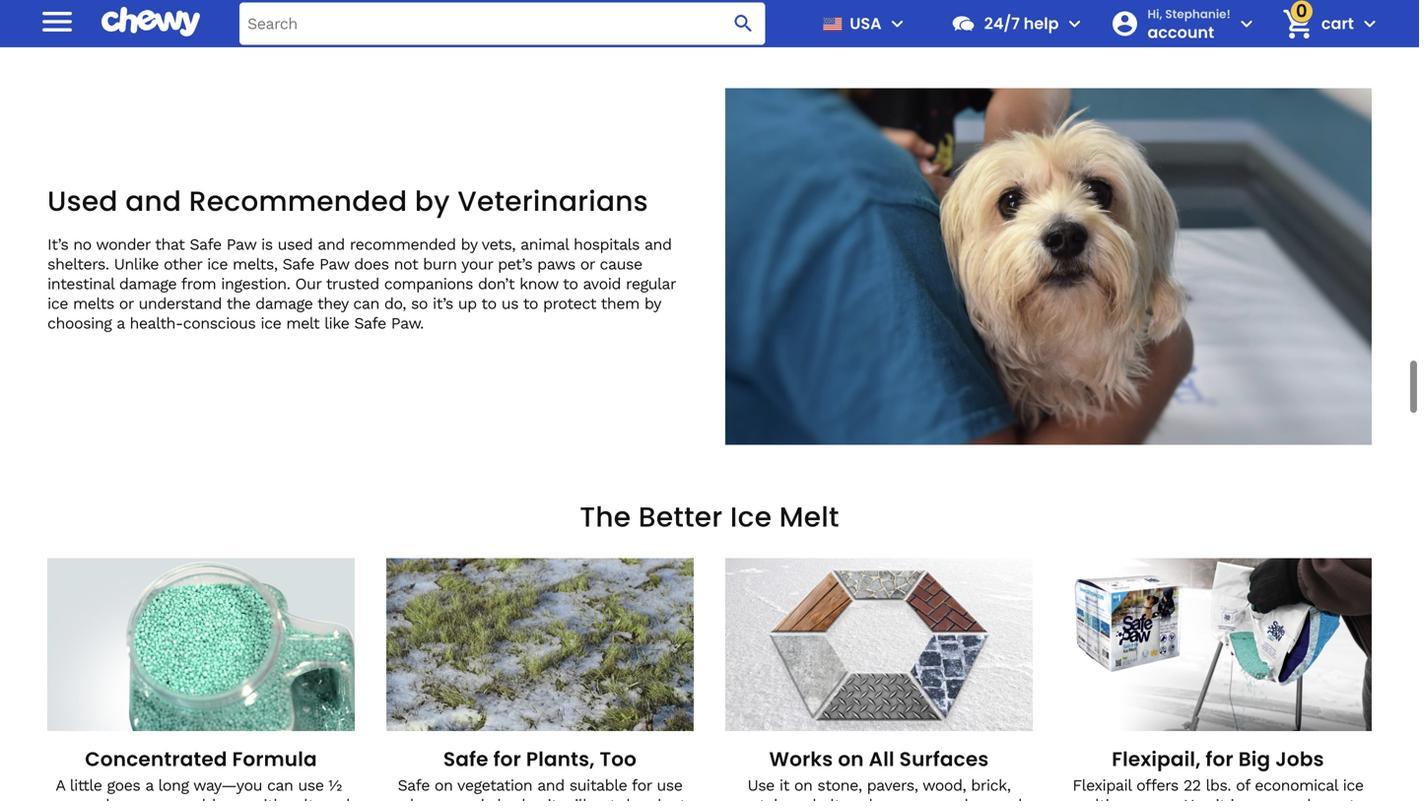 Task type: vqa. For each thing, say whether or not it's contained in the screenshot.
Short's Domestic
no



Task type: locate. For each thing, give the bounding box(es) containing it.
0 horizontal spatial by
[[415, 182, 450, 221]]

not
[[394, 255, 418, 273], [592, 796, 616, 802]]

of
[[1237, 776, 1251, 795]]

and inside works on all surfaces use it on stone, pavers, wood, brick, metal, asphalt and even properly cure
[[846, 796, 873, 802]]

use up metal,
[[748, 776, 775, 795]]

0 vertical spatial by
[[415, 182, 450, 221]]

from
[[181, 274, 216, 293]]

better
[[639, 498, 723, 537]]

0 horizontal spatial as
[[52, 796, 69, 802]]

a right the in
[[1249, 796, 1257, 802]]

for inside flexipail, for big jobs flexipail offers 22 lbs. of economical ice melting power. use it in a spreader or t
[[1206, 746, 1234, 773]]

shrubs,
[[490, 796, 543, 802]]

up
[[458, 294, 477, 313]]

not down suitable
[[592, 796, 616, 802]]

us
[[502, 294, 519, 313]]

can
[[353, 294, 380, 313], [267, 776, 293, 795]]

as down goes
[[120, 796, 136, 802]]

for up "lbs."
[[1206, 746, 1234, 773]]

use inside flexipail, for big jobs flexipail offers 22 lbs. of economical ice melting power. use it in a spreader or t
[[1184, 796, 1211, 802]]

0 vertical spatial paw
[[227, 235, 256, 254]]

1 vertical spatial by
[[461, 235, 477, 254]]

dry
[[621, 796, 644, 802]]

a
[[117, 314, 125, 333], [145, 776, 153, 795], [1249, 796, 1257, 802]]

24/7 help link
[[943, 0, 1060, 47]]

paw up melts,
[[227, 235, 256, 254]]

ice right "economical"
[[1344, 776, 1364, 795]]

flexipail
[[1073, 776, 1132, 795]]

1 horizontal spatial damage
[[256, 294, 313, 313]]

know
[[520, 274, 559, 293]]

or
[[581, 255, 595, 273], [119, 294, 134, 313], [1331, 796, 1345, 802]]

it inside flexipail, for big jobs flexipail offers 22 lbs. of economical ice melting power. use it in a spreader or t
[[1216, 796, 1226, 802]]

it
[[780, 776, 790, 795], [548, 796, 558, 802], [1216, 796, 1226, 802]]

pavers,
[[867, 776, 918, 795]]

used
[[47, 182, 118, 221]]

0 vertical spatial or
[[581, 255, 595, 273]]

works
[[770, 746, 834, 773]]

2 horizontal spatial by
[[645, 294, 661, 313]]

damage up melt
[[256, 294, 313, 313]]

and
[[125, 182, 182, 221], [318, 235, 345, 254], [645, 235, 672, 254], [538, 776, 565, 795], [457, 796, 485, 802], [846, 796, 873, 802]]

our
[[295, 274, 321, 293]]

0 vertical spatial can
[[353, 294, 380, 313]]

do,
[[384, 294, 406, 313]]

0 horizontal spatial a
[[117, 314, 125, 333]]

wood,
[[923, 776, 967, 795]]

or right melts
[[119, 294, 134, 313]]

0 vertical spatial a
[[117, 314, 125, 333]]

help
[[1024, 12, 1060, 35]]

a left health-
[[117, 314, 125, 333]]

a up you
[[145, 776, 153, 795]]

1 horizontal spatial not
[[592, 796, 616, 802]]

ice up from at the left of page
[[207, 255, 228, 273]]

jobs
[[1276, 746, 1325, 773]]

a inside flexipail, for big jobs flexipail offers 22 lbs. of economical ice melting power. use it in a spreader or t
[[1249, 796, 1257, 802]]

long
[[158, 776, 189, 795]]

regular
[[626, 274, 676, 293]]

it's
[[433, 294, 453, 313]]

hospitals
[[574, 235, 640, 254]]

use up salt,
[[298, 776, 324, 795]]

surfaces
[[900, 746, 990, 773]]

2 horizontal spatial it
[[1216, 796, 1226, 802]]

damage down unlike
[[119, 274, 177, 293]]

menu image
[[37, 2, 77, 41], [886, 12, 910, 35]]

2 horizontal spatial or
[[1331, 796, 1345, 802]]

1 vertical spatial or
[[119, 294, 134, 313]]

1 vertical spatial damage
[[256, 294, 313, 313]]

safe for plants, too safe on vegetation and suitable for use on lawns and shrubs, it will not dry plant
[[387, 746, 694, 802]]

metal,
[[737, 796, 782, 802]]

usa button
[[815, 0, 910, 47]]

1 vertical spatial use
[[1184, 796, 1211, 802]]

damage
[[119, 274, 177, 293], [256, 294, 313, 313]]

flexipail,
[[1113, 746, 1201, 773]]

and up will
[[538, 776, 565, 795]]

safe up lawns
[[398, 776, 430, 795]]

use
[[298, 776, 324, 795], [657, 776, 683, 795], [221, 796, 246, 802]]

1 horizontal spatial as
[[120, 796, 136, 802]]

lawns
[[410, 796, 453, 802]]

to left us
[[482, 294, 497, 313]]

2 horizontal spatial to
[[563, 274, 578, 293]]

can inside concentrated formula a little goes a long way—you can use ½ as much as you would use with salt, an
[[267, 776, 293, 795]]

1 vertical spatial a
[[145, 776, 153, 795]]

to
[[563, 274, 578, 293], [482, 294, 497, 313], [523, 294, 538, 313]]

choosing
[[47, 314, 112, 333]]

to right us
[[523, 294, 538, 313]]

for up dry
[[632, 776, 652, 795]]

chewy support image
[[951, 11, 977, 36]]

a inside concentrated formula a little goes a long way—you can use ½ as much as you would use with salt, an
[[145, 776, 153, 795]]

0 horizontal spatial can
[[267, 776, 293, 795]]

it up metal,
[[780, 776, 790, 795]]

2 horizontal spatial a
[[1249, 796, 1257, 802]]

paw up trusted
[[319, 255, 349, 273]]

0 horizontal spatial use
[[748, 776, 775, 795]]

conscious
[[183, 314, 256, 333]]

too
[[600, 746, 637, 773]]

2 horizontal spatial use
[[657, 776, 683, 795]]

no
[[73, 235, 92, 254]]

use down way—you
[[221, 796, 246, 802]]

hi, stephanie! account
[[1148, 6, 1231, 43]]

1 horizontal spatial can
[[353, 294, 380, 313]]

1 horizontal spatial menu image
[[886, 12, 910, 35]]

protect
[[543, 294, 597, 313]]

1 horizontal spatial or
[[581, 255, 595, 273]]

ice
[[207, 255, 228, 273], [47, 294, 68, 313], [261, 314, 281, 333], [1344, 776, 1364, 795]]

and up regular
[[645, 235, 672, 254]]

2 vertical spatial a
[[1249, 796, 1257, 802]]

recommended
[[350, 235, 456, 254]]

0 horizontal spatial or
[[119, 294, 134, 313]]

1 vertical spatial can
[[267, 776, 293, 795]]

not inside safe for plants, too safe on vegetation and suitable for use on lawns and shrubs, it will not dry plant
[[592, 796, 616, 802]]

on up stone, at the right of page
[[838, 746, 864, 773]]

can inside it's no wonder that safe paw is used and recommended by vets, animal hospitals and shelters. unlike other ice melts, safe paw does not burn your pet's paws or cause intestinal damage from ingestion. our trusted companions don't know to avoid regular ice melts or understand the damage they can do, so it's up to us to protect them by choosing a health-conscious ice melt like safe paw.
[[353, 294, 380, 313]]

safe down used
[[283, 255, 315, 273]]

0 horizontal spatial for
[[494, 746, 522, 773]]

or down "economical"
[[1331, 796, 1345, 802]]

health-
[[130, 314, 183, 333]]

by down regular
[[645, 294, 661, 313]]

1 horizontal spatial use
[[1184, 796, 1211, 802]]

concentrated formula a little goes a long way—you can use ½ as much as you would use with salt, an
[[52, 746, 350, 802]]

use right suitable
[[657, 776, 683, 795]]

2 vertical spatial or
[[1331, 796, 1345, 802]]

cart link
[[1275, 0, 1355, 47]]

it inside safe for plants, too safe on vegetation and suitable for use on lawns and shrubs, it will not dry plant
[[548, 796, 558, 802]]

as down a
[[52, 796, 69, 802]]

use
[[748, 776, 775, 795], [1184, 796, 1211, 802]]

1 vertical spatial not
[[592, 796, 616, 802]]

1 as from the left
[[52, 796, 69, 802]]

by up 'your' at the top of the page
[[461, 235, 477, 254]]

brick,
[[972, 776, 1011, 795]]

2 horizontal spatial for
[[1206, 746, 1234, 773]]

menu image right usa
[[886, 12, 910, 35]]

plants,
[[526, 746, 595, 773]]

for
[[494, 746, 522, 773], [1206, 746, 1234, 773], [632, 776, 652, 795]]

or up avoid
[[581, 255, 595, 273]]

ice left melt
[[261, 314, 281, 333]]

24/7
[[985, 12, 1020, 35]]

on up asphalt
[[795, 776, 813, 795]]

it left will
[[548, 796, 558, 802]]

0 horizontal spatial damage
[[119, 274, 177, 293]]

menu image left chewy home image on the top left of the page
[[37, 2, 77, 41]]

recommended
[[189, 182, 408, 221]]

properly
[[917, 796, 976, 802]]

can down trusted
[[353, 294, 380, 313]]

0 vertical spatial use
[[748, 776, 775, 795]]

on
[[838, 746, 864, 773], [435, 776, 453, 795], [795, 776, 813, 795], [387, 796, 405, 802]]

1 horizontal spatial it
[[780, 776, 790, 795]]

1 horizontal spatial by
[[461, 235, 477, 254]]

ice up choosing
[[47, 294, 68, 313]]

0 horizontal spatial it
[[548, 796, 558, 802]]

to up 'protect'
[[563, 274, 578, 293]]

shelters.
[[47, 255, 109, 273]]

it down "lbs."
[[1216, 796, 1226, 802]]

0 horizontal spatial not
[[394, 255, 418, 273]]

use down 22 at the right bottom of page
[[1184, 796, 1211, 802]]

1 vertical spatial paw
[[319, 255, 349, 273]]

melt
[[286, 314, 320, 333]]

not down the 'recommended'
[[394, 255, 418, 273]]

by
[[415, 182, 450, 221], [461, 235, 477, 254], [645, 294, 661, 313]]

account
[[1148, 21, 1215, 43]]

use inside works on all surfaces use it on stone, pavers, wood, brick, metal, asphalt and even properly cure
[[748, 776, 775, 795]]

and right used
[[318, 235, 345, 254]]

1 horizontal spatial a
[[145, 776, 153, 795]]

0 vertical spatial damage
[[119, 274, 177, 293]]

by up the 'recommended'
[[415, 182, 450, 221]]

as
[[52, 796, 69, 802], [120, 796, 136, 802]]

0 vertical spatial not
[[394, 255, 418, 273]]

for up vegetation
[[494, 746, 522, 773]]

asphalt
[[787, 796, 841, 802]]

can up with
[[267, 776, 293, 795]]

formula
[[232, 746, 317, 773]]

way—you
[[193, 776, 262, 795]]

will
[[562, 796, 587, 802]]

even
[[878, 796, 912, 802]]

and down stone, at the right of page
[[846, 796, 873, 802]]

for for safe
[[494, 746, 522, 773]]

cart menu image
[[1359, 12, 1382, 35]]



Task type: describe. For each thing, give the bounding box(es) containing it.
avoid
[[583, 274, 621, 293]]

don't
[[478, 274, 515, 293]]

ice inside flexipail, for big jobs flexipail offers 22 lbs. of economical ice melting power. use it in a spreader or t
[[1344, 776, 1364, 795]]

vegetation
[[458, 776, 533, 795]]

power.
[[1132, 796, 1179, 802]]

2 vertical spatial by
[[645, 294, 661, 313]]

stone,
[[818, 776, 862, 795]]

works on all surfaces use it on stone, pavers, wood, brick, metal, asphalt and even properly cure
[[737, 746, 1022, 802]]

offers
[[1137, 776, 1179, 795]]

unlike
[[114, 255, 159, 273]]

the
[[227, 294, 251, 313]]

melts
[[73, 294, 114, 313]]

would
[[171, 796, 216, 802]]

1 horizontal spatial use
[[298, 776, 324, 795]]

them
[[601, 294, 640, 313]]

paw.
[[391, 314, 424, 333]]

safe up other
[[190, 235, 222, 254]]

animal
[[521, 235, 569, 254]]

usa
[[850, 12, 882, 35]]

items image
[[1281, 7, 1316, 41]]

22
[[1184, 776, 1202, 795]]

the better ice melt
[[580, 498, 840, 537]]

paws
[[538, 255, 576, 273]]

0 horizontal spatial use
[[221, 796, 246, 802]]

spreader
[[1262, 796, 1326, 802]]

menu image inside usa popup button
[[886, 12, 910, 35]]

you
[[141, 796, 167, 802]]

safe down do,
[[354, 314, 386, 333]]

ingestion.
[[221, 274, 290, 293]]

on up lawns
[[435, 776, 453, 795]]

account menu image
[[1235, 12, 1259, 35]]

1 horizontal spatial to
[[523, 294, 538, 313]]

other
[[164, 255, 202, 273]]

companions
[[384, 274, 473, 293]]

economical
[[1256, 776, 1339, 795]]

little
[[70, 776, 102, 795]]

wonder
[[96, 235, 150, 254]]

stephanie!
[[1166, 6, 1231, 22]]

1 horizontal spatial paw
[[319, 255, 349, 273]]

the
[[580, 498, 631, 537]]

salt,
[[288, 796, 318, 802]]

submit search image
[[732, 12, 756, 35]]

that
[[155, 235, 185, 254]]

understand
[[139, 294, 222, 313]]

24/7 help
[[985, 12, 1060, 35]]

flexipail, for big jobs flexipail offers 22 lbs. of economical ice melting power. use it in a spreader or t
[[1073, 746, 1365, 802]]

your
[[462, 255, 493, 273]]

0 horizontal spatial paw
[[227, 235, 256, 254]]

melt
[[780, 498, 840, 537]]

use inside safe for plants, too safe on vegetation and suitable for use on lawns and shrubs, it will not dry plant
[[657, 776, 683, 795]]

they
[[318, 294, 348, 313]]

hi,
[[1148, 6, 1163, 22]]

Search text field
[[240, 2, 766, 45]]

and up that
[[125, 182, 182, 221]]

big
[[1239, 746, 1271, 773]]

it's
[[47, 235, 68, 254]]

help menu image
[[1063, 12, 1087, 35]]

0 horizontal spatial menu image
[[37, 2, 77, 41]]

concentrated
[[85, 746, 227, 773]]

so
[[411, 294, 428, 313]]

goes
[[107, 776, 140, 795]]

all
[[869, 746, 895, 773]]

not inside it's no wonder that safe paw is used and recommended by vets, animal hospitals and shelters. unlike other ice melts, safe paw does not burn your pet's paws or cause intestinal damage from ingestion. our trusted companions don't know to avoid regular ice melts or understand the damage they can do, so it's up to us to protect them by choosing a health-conscious ice melt like safe paw.
[[394, 255, 418, 273]]

intestinal
[[47, 274, 114, 293]]

a inside it's no wonder that safe paw is used and recommended by vets, animal hospitals and shelters. unlike other ice melts, safe paw does not burn your pet's paws or cause intestinal damage from ingestion. our trusted companions don't know to avoid regular ice melts or understand the damage they can do, so it's up to us to protect them by choosing a health-conscious ice melt like safe paw.
[[117, 314, 125, 333]]

burn
[[423, 255, 457, 273]]

½
[[329, 776, 342, 795]]

1 horizontal spatial for
[[632, 776, 652, 795]]

0 horizontal spatial to
[[482, 294, 497, 313]]

with
[[251, 796, 283, 802]]

is
[[261, 235, 273, 254]]

does
[[354, 255, 389, 273]]

it inside works on all surfaces use it on stone, pavers, wood, brick, metal, asphalt and even properly cure
[[780, 776, 790, 795]]

trusted
[[326, 274, 379, 293]]

and down vegetation
[[457, 796, 485, 802]]

a
[[56, 776, 65, 795]]

it's no wonder that safe paw is used and recommended by vets, animal hospitals and shelters. unlike other ice melts, safe paw does not burn your pet's paws or cause intestinal damage from ingestion. our trusted companions don't know to avoid regular ice melts or understand the damage they can do, so it's up to us to protect them by choosing a health-conscious ice melt like safe paw.
[[47, 235, 676, 333]]

ice
[[731, 498, 772, 537]]

Product search field
[[240, 2, 766, 45]]

melting
[[1073, 796, 1127, 802]]

veterinarians
[[458, 182, 649, 221]]

2 as from the left
[[120, 796, 136, 802]]

like
[[325, 314, 349, 333]]

in
[[1231, 796, 1244, 802]]

chewy home image
[[102, 0, 200, 44]]

or inside flexipail, for big jobs flexipail offers 22 lbs. of economical ice melting power. use it in a spreader or t
[[1331, 796, 1345, 802]]

much
[[74, 796, 115, 802]]

for for flexipail,
[[1206, 746, 1234, 773]]

on left lawns
[[387, 796, 405, 802]]

suitable
[[570, 776, 627, 795]]

vets,
[[482, 235, 516, 254]]

safe up vegetation
[[444, 746, 489, 773]]

used and recommended by veterinarians
[[47, 182, 649, 221]]



